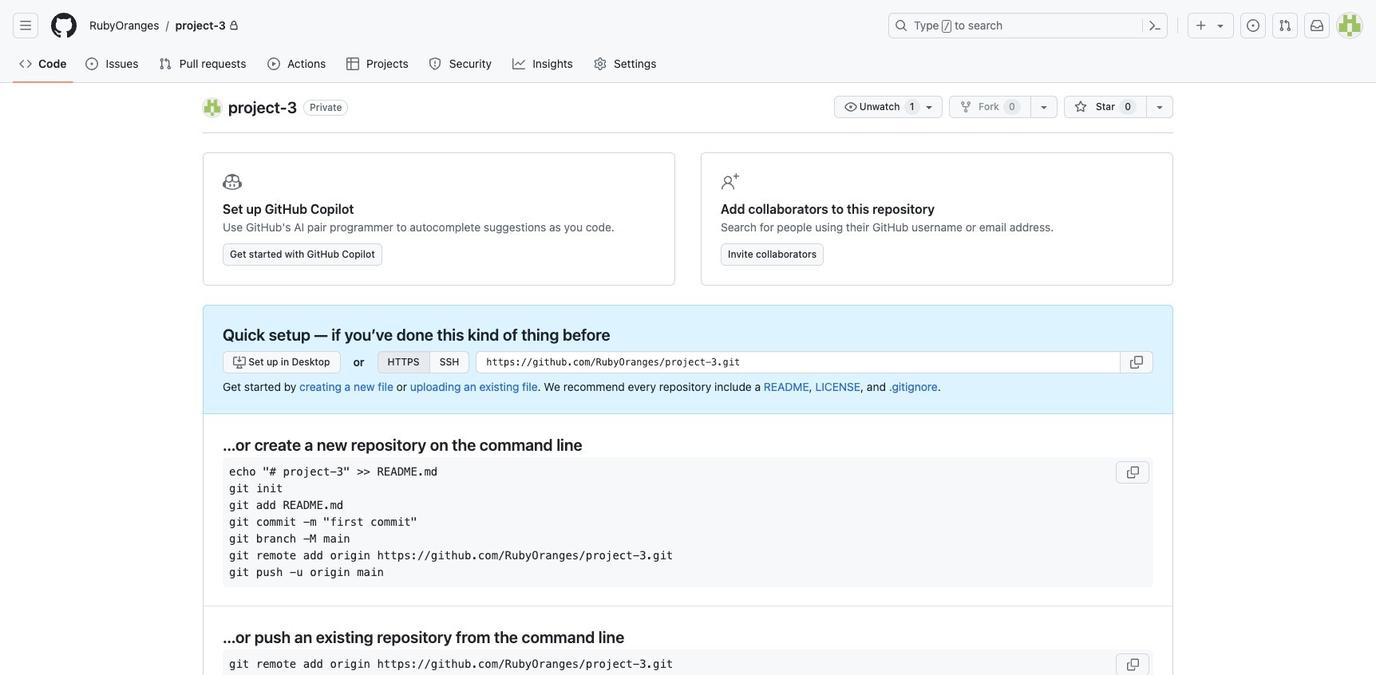 Task type: describe. For each thing, give the bounding box(es) containing it.
star image
[[1075, 101, 1087, 113]]

person add image
[[721, 172, 740, 192]]

homepage image
[[51, 13, 77, 38]]

triangle down image
[[1215, 19, 1227, 32]]

command palette image
[[1149, 19, 1162, 32]]

2 copy to clipboard image from the top
[[1127, 658, 1140, 671]]

repo forked image
[[960, 101, 973, 113]]

0 users starred this repository element
[[1120, 99, 1137, 115]]

eye image
[[845, 101, 857, 113]]

git pull request image for issue opened icon
[[1279, 19, 1292, 32]]

issue opened image
[[1247, 19, 1260, 32]]

git pull request image for issue opened image at the top of page
[[159, 57, 171, 70]]

desktop download image
[[233, 356, 246, 369]]

code image
[[19, 57, 32, 70]]

see your forks of this repository image
[[1038, 101, 1051, 113]]

issue opened image
[[86, 57, 99, 70]]

add this repository to a list image
[[1154, 101, 1167, 113]]



Task type: vqa. For each thing, say whether or not it's contained in the screenshot.
'extension_detector'
no



Task type: locate. For each thing, give the bounding box(es) containing it.
owner avatar image
[[203, 98, 222, 117]]

list
[[83, 13, 879, 38]]

1 vertical spatial copy to clipboard image
[[1127, 658, 1140, 671]]

table image
[[346, 57, 359, 70]]

lock image
[[229, 21, 239, 30]]

play image
[[267, 57, 280, 70]]

shield image
[[429, 57, 442, 70]]

git pull request image right issue opened image at the top of page
[[159, 57, 171, 70]]

0 vertical spatial git pull request image
[[1279, 19, 1292, 32]]

copy to clipboard image
[[1127, 466, 1140, 479], [1127, 658, 1140, 671]]

1 horizontal spatial git pull request image
[[1279, 19, 1292, 32]]

0 vertical spatial copy to clipboard image
[[1127, 466, 1140, 479]]

git pull request image
[[1279, 19, 1292, 32], [159, 57, 171, 70]]

copilot image
[[223, 172, 242, 192]]

Clone URL text field
[[476, 351, 1121, 374]]

gear image
[[594, 57, 607, 70]]

1 vertical spatial git pull request image
[[159, 57, 171, 70]]

inbox image
[[1311, 19, 1324, 32]]

0 horizontal spatial git pull request image
[[159, 57, 171, 70]]

1 copy to clipboard image from the top
[[1127, 466, 1140, 479]]

copy to clipboard image
[[1131, 356, 1144, 369]]

graph image
[[512, 57, 525, 70]]

banner
[[0, 0, 1377, 83]]

git pull request image left inbox image
[[1279, 19, 1292, 32]]



